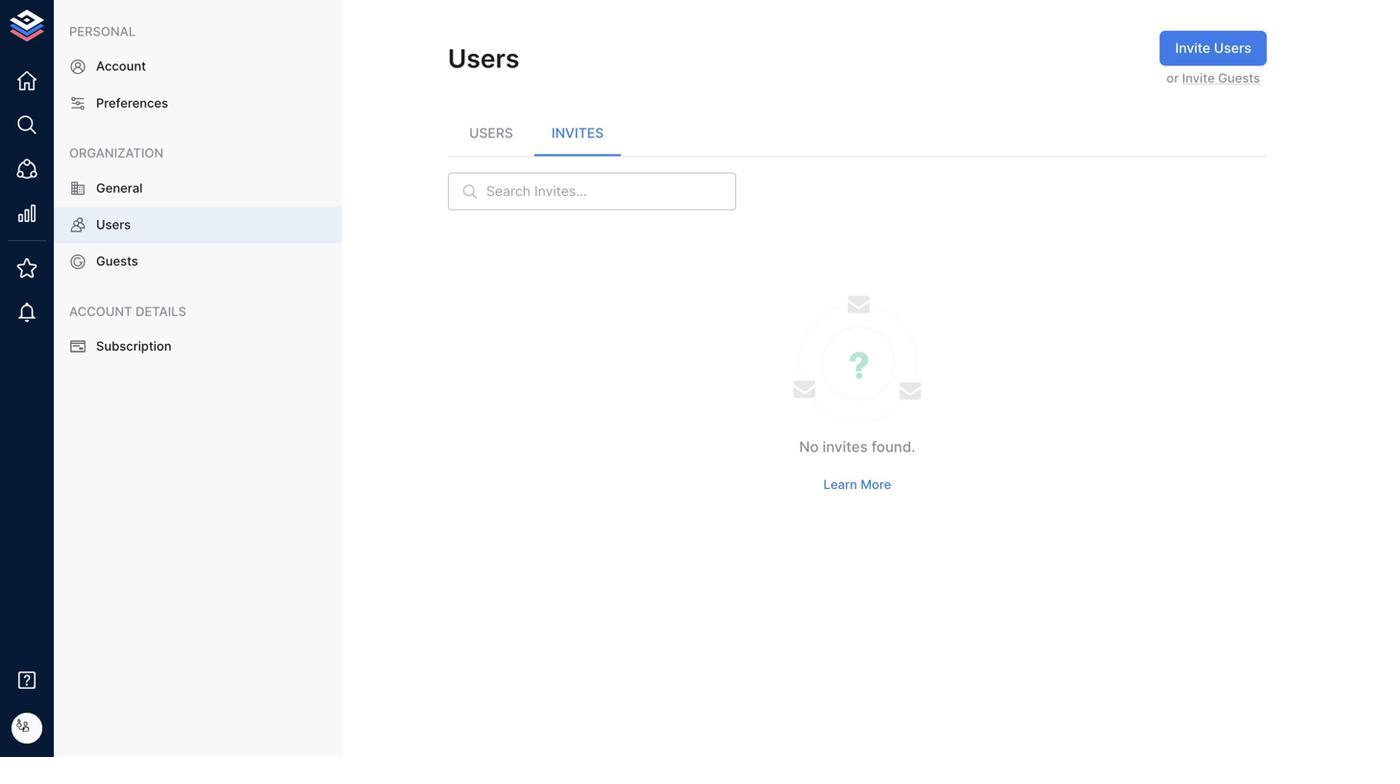 Task type: describe. For each thing, give the bounding box(es) containing it.
general
[[96, 181, 143, 195]]

learn more
[[824, 477, 892, 492]]

users button
[[448, 110, 535, 156]]

personal
[[69, 24, 136, 39]]

invites
[[823, 439, 868, 456]]

general link
[[54, 170, 342, 207]]

preferences link
[[54, 85, 342, 122]]

learn
[[824, 477, 858, 492]]

account link
[[54, 48, 342, 85]]

organization
[[69, 146, 164, 161]]

guests link
[[54, 243, 342, 280]]

found.
[[872, 439, 916, 456]]

invite users button
[[1160, 31, 1267, 66]]

preferences
[[96, 96, 168, 110]]

invites
[[552, 125, 604, 141]]

account
[[96, 59, 146, 74]]

0 horizontal spatial users
[[96, 217, 131, 232]]

tab list containing users
[[448, 110, 1267, 156]]

users inside button
[[1215, 40, 1252, 56]]

no
[[800, 439, 819, 456]]



Task type: locate. For each thing, give the bounding box(es) containing it.
users link
[[54, 207, 342, 243]]

1 vertical spatial invite
[[1183, 71, 1215, 86]]

guests up account details
[[96, 254, 138, 269]]

or
[[1167, 71, 1179, 86]]

tab list
[[448, 110, 1267, 156]]

users
[[1215, 40, 1252, 56], [448, 43, 520, 74], [96, 217, 131, 232]]

account
[[69, 304, 132, 319]]

users down general
[[96, 217, 131, 232]]

1 vertical spatial guests
[[96, 254, 138, 269]]

invite inside button
[[1176, 40, 1211, 56]]

0 vertical spatial guests
[[1219, 71, 1261, 86]]

invite guests link
[[1183, 71, 1261, 86]]

0 horizontal spatial guests
[[96, 254, 138, 269]]

invite up or
[[1176, 40, 1211, 56]]

users up users
[[448, 43, 520, 74]]

no invites found.
[[800, 439, 916, 456]]

subscription link
[[54, 328, 342, 365]]

learn more button
[[819, 470, 896, 500]]

invite
[[1176, 40, 1211, 56], [1183, 71, 1215, 86]]

or invite guests
[[1167, 71, 1261, 86]]

account details
[[69, 304, 186, 319]]

details
[[136, 304, 186, 319]]

invite right or
[[1183, 71, 1215, 86]]

guests
[[1219, 71, 1261, 86], [96, 254, 138, 269]]

guests down invite users button
[[1219, 71, 1261, 86]]

users up invite guests link
[[1215, 40, 1252, 56]]

1 horizontal spatial guests
[[1219, 71, 1261, 86]]

0 vertical spatial invite
[[1176, 40, 1211, 56]]

2 horizontal spatial users
[[1215, 40, 1252, 56]]

more
[[861, 477, 892, 492]]

Search Invites... text field
[[487, 173, 737, 210]]

users
[[469, 125, 513, 141]]

invite users
[[1176, 40, 1252, 56]]

invites button
[[535, 110, 621, 156]]

1 horizontal spatial users
[[448, 43, 520, 74]]

subscription
[[96, 339, 172, 354]]



Task type: vqa. For each thing, say whether or not it's contained in the screenshot.
General LINK
yes



